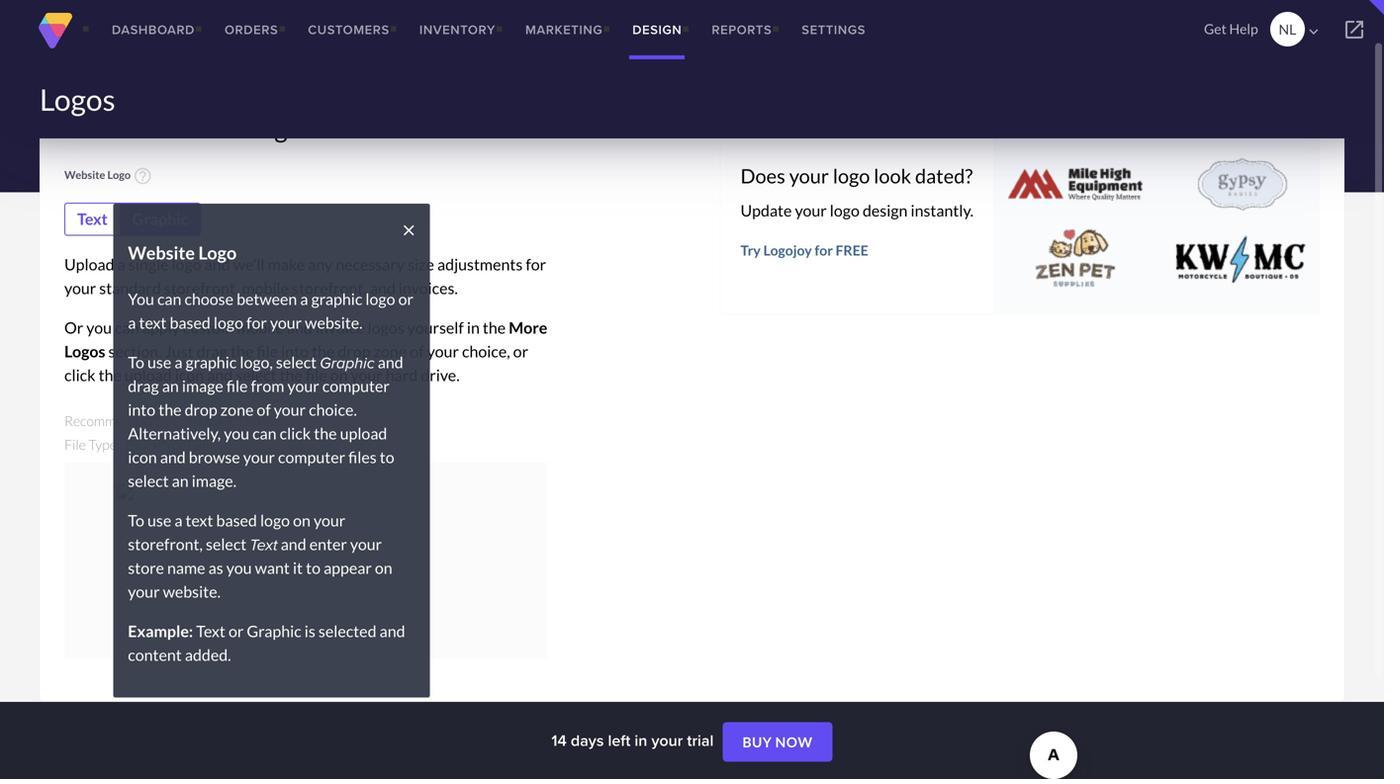 Task type: describe. For each thing, give the bounding box(es) containing it.
2 horizontal spatial for
[[815, 242, 833, 259]]

the down section. on the top left of the page
[[99, 366, 122, 385]]

does
[[741, 164, 786, 188]]

of inside section. just drag the file into the drop zone of your choice, or click the upload icon and select the file on your hard drive.
[[410, 342, 424, 361]]

can inside and drag an image file from your computer into the drop zone of your choice. alternatively, you can click the upload icon and browse your computer files to select an image.
[[252, 424, 277, 443]]

logos inside more logos
[[64, 342, 105, 361]]

mobile inside the upload a single logo and we'll make any necessary size adjustments for your standard storefront, mobile storefront, and invoices.
[[242, 279, 289, 298]]

your left trial
[[652, 729, 683, 753]]

to for on
[[128, 511, 144, 531]]

0 vertical spatial an
[[162, 377, 179, 396]]

buy now link
[[723, 723, 833, 763]]

help
[[1230, 20, 1258, 37]]

120px
[[236, 413, 274, 430]]

alternatively,
[[128, 424, 221, 443]]

dashboard link
[[97, 0, 210, 59]]

marketing
[[525, 20, 603, 39]]

your inside to use a text based logo on your storefront, select
[[314, 511, 346, 531]]

yourself
[[407, 318, 464, 338]]

drive.
[[421, 366, 460, 385]]

try logojoy for free
[[741, 242, 869, 259]]

on inside section. just drag the file into the drop zone of your choice, or click the upload icon and select the file on your hard drive.
[[330, 366, 348, 385]]

file for graphic
[[226, 377, 248, 396]]

invoice
[[316, 318, 365, 338]]

help_outline
[[133, 166, 153, 186]]

or inside text or graphic is selected and content added.
[[229, 622, 244, 641]]

single
[[128, 255, 169, 274]]

recommended size: 300px × 120px file type: jpg, png, gif
[[64, 413, 274, 453]]

to use a graphic logo, select graphic
[[128, 351, 375, 374]]

make
[[268, 255, 305, 274]]

upload inside and drag an image file from your computer into the drop zone of your choice. alternatively, you can click the upload icon and browse your computer files to select an image.
[[340, 424, 387, 443]]

choose
[[185, 290, 234, 309]]

2 horizontal spatial file
[[306, 366, 327, 385]]

custom
[[183, 318, 234, 338]]

and drag an image file from your computer into the drop zone of your choice. alternatively, you can click the upload icon and browse your computer files to select an image.
[[128, 353, 403, 491]]

on inside "and enter your store name as you want it to appear on your website."
[[375, 559, 393, 578]]

 link
[[1325, 0, 1384, 59]]

recommended
[[64, 413, 153, 430]]

buy now
[[743, 734, 813, 751]]

between
[[237, 290, 297, 309]]

your up 'appear' on the left bottom of page
[[350, 535, 382, 554]]

website. inside "and enter your store name as you want it to appear on your website."
[[163, 582, 221, 602]]

appear
[[324, 559, 372, 578]]

use for on
[[147, 511, 171, 531]]

your up drive. at the left top of page
[[427, 342, 459, 361]]

apply
[[142, 318, 180, 338]]

try
[[741, 242, 761, 259]]

and down 'necessary'
[[370, 279, 396, 298]]

choice.
[[309, 400, 357, 420]]

website logo for to use a graphic logo, select
[[128, 242, 237, 264]]

upload
[[64, 255, 114, 274]]

section.
[[108, 342, 162, 361]]

design
[[633, 20, 682, 39]]

want
[[255, 559, 290, 578]]

based inside to use a text based logo on your storefront, select
[[216, 511, 257, 531]]

more logos
[[64, 318, 548, 361]]

invoices.
[[399, 279, 458, 298]]

browse
[[189, 448, 240, 467]]

storefront, up custom
[[164, 279, 239, 298]]

png,
[[153, 437, 185, 453]]

for inside you can choose between a graphic logo or a text based logo for your website.
[[246, 313, 267, 333]]

name
[[167, 559, 205, 578]]

and inside "and enter your store name as you want it to appear on your website."
[[281, 535, 306, 554]]

can inside you can choose between a graphic logo or a text based logo for your website.
[[157, 290, 182, 309]]

nl
[[1279, 21, 1297, 38]]

update
[[741, 201, 792, 220]]

image
[[182, 377, 223, 396]]

website logo for help_outline
[[64, 168, 133, 182]]

×
[[225, 413, 233, 430]]

size:
[[155, 413, 183, 430]]

logo for to use a graphic logo, select
[[198, 242, 237, 264]]

dated?
[[915, 164, 973, 188]]

selected
[[319, 622, 377, 641]]

logo for help_outline
[[107, 168, 131, 182]]

click inside and drag an image file from your computer into the drop zone of your choice. alternatively, you can click the upload icon and browse your computer files to select an image.
[[280, 424, 311, 443]]

customers
[[308, 20, 390, 39]]

standard
[[99, 279, 161, 298]]

of inside and drag an image file from your computer into the drop zone of your choice. alternatively, you can click the upload icon and browse your computer files to select an image.
[[257, 400, 271, 420]]

reports
[[712, 20, 772, 39]]

and left we'll
[[205, 255, 230, 274]]

and up section. just drag the file into the drop zone of your choice, or click the upload icon and select the file on your hard drive.
[[287, 318, 313, 338]]

just
[[165, 342, 194, 361]]

type:
[[89, 437, 120, 453]]

a inside "to use a graphic logo, select graphic"
[[175, 353, 183, 372]]

the right the "logo," at the top left
[[280, 366, 303, 385]]

you inside and drag an image file from your computer into the drop zone of your choice. alternatively, you can click the upload icon and browse your computer files to select an image.
[[224, 424, 249, 443]]

more
[[509, 318, 548, 338]]

added.
[[185, 646, 231, 665]]

select inside section. just drag the file into the drop zone of your choice, or click the upload icon and select the file on your hard drive.
[[236, 366, 277, 385]]

to for graphic
[[128, 353, 144, 372]]

we'll
[[233, 255, 265, 274]]

0 horizontal spatial can
[[115, 318, 139, 338]]

drop inside and drag an image file from your computer into the drop zone of your choice. alternatively, you can click the upload icon and browse your computer files to select an image.
[[185, 400, 217, 420]]

a down you
[[128, 313, 136, 333]]

website for help_outline
[[64, 168, 105, 182]]

get
[[1204, 20, 1227, 37]]

2 horizontal spatial logo
[[247, 113, 302, 143]]

jpg,
[[123, 437, 150, 453]]

the down invoice
[[312, 342, 335, 361]]

upload inside section. just drag the file into the drop zone of your choice, or click the upload icon and select the file on your hard drive.
[[125, 366, 172, 385]]

your inside you can choose between a graphic logo or a text based logo for your website.
[[270, 313, 302, 333]]

2 horizontal spatial graphic
[[320, 351, 375, 374]]

try logojoy for free link
[[741, 238, 974, 262]]

a inside to use a text based logo on your storefront, select
[[175, 511, 183, 531]]

and inside section. just drag the file into the drop zone of your choice, or click the upload icon and select the file on your hard drive.
[[207, 366, 233, 385]]

click inside section. just drag the file into the drop zone of your choice, or click the upload icon and select the file on your hard drive.
[[64, 366, 96, 385]]

your right does
[[789, 164, 829, 188]]

into inside and drag an image file from your computer into the drop zone of your choice. alternatively, you can click the upload icon and browse your computer files to select an image.
[[128, 400, 156, 420]]

days
[[571, 729, 604, 753]]

graphic inside "to use a graphic logo, select graphic"
[[186, 353, 237, 372]]

your right the from
[[287, 377, 319, 396]]

logos
[[368, 318, 404, 338]]

image.
[[192, 472, 237, 491]]

as
[[208, 559, 223, 578]]

your up try logojoy for free
[[795, 201, 827, 220]]

your down the from
[[274, 400, 306, 420]]

look
[[874, 164, 912, 188]]

your inside the upload a single logo and we'll make any necessary size adjustments for your standard storefront, mobile storefront, and invoices.
[[64, 279, 96, 298]]

orders
[[225, 20, 278, 39]]

the up choice,
[[483, 318, 506, 338]]

logo up logos
[[366, 290, 395, 309]]

the down choice.
[[314, 424, 337, 443]]

and down logos
[[378, 353, 403, 372]]

buy
[[743, 734, 772, 751]]

and enter your store name as you want it to appear on your website.
[[128, 535, 393, 602]]


[[1305, 23, 1323, 41]]

or you can apply custom mobile and invoice logos yourself in the
[[64, 318, 509, 338]]

customize your logo
[[64, 113, 302, 143]]

enter
[[309, 535, 347, 554]]

inventory
[[419, 20, 496, 39]]

your down store
[[128, 582, 160, 602]]

logo down choose
[[214, 313, 243, 333]]



Task type: vqa. For each thing, say whether or not it's contained in the screenshot.
Show within the 'Show Description Short help_outline'
no



Task type: locate. For each thing, give the bounding box(es) containing it.
a up the image
[[175, 353, 183, 372]]

0 vertical spatial text
[[77, 209, 108, 229]]

of
[[410, 342, 424, 361], [257, 400, 271, 420]]

any
[[308, 255, 333, 274]]

computer left files
[[278, 448, 345, 467]]

select up as
[[206, 535, 247, 554]]

in
[[467, 318, 480, 338], [635, 729, 648, 753]]

logo inside to use a text based logo on your storefront, select
[[260, 511, 290, 531]]

1 vertical spatial to
[[306, 559, 321, 578]]

text or graphic is selected and content added.
[[128, 622, 405, 665]]

select up 120px on the bottom left
[[236, 366, 277, 385]]

300px
[[185, 413, 223, 430]]

text up 'want'
[[250, 533, 278, 556]]

logo right your
[[247, 113, 302, 143]]

1 horizontal spatial logo
[[198, 242, 237, 264]]

to right it
[[306, 559, 321, 578]]

of up hard
[[410, 342, 424, 361]]

graphic inside you can choose between a graphic logo or a text based logo for your website.
[[311, 290, 363, 309]]

0 vertical spatial into
[[281, 342, 309, 361]]

zone
[[374, 342, 407, 361], [220, 400, 254, 420]]

customize
[[64, 113, 184, 143]]

1 vertical spatial of
[[257, 400, 271, 420]]

website
[[64, 168, 105, 182], [128, 242, 195, 264]]

file
[[257, 342, 278, 361], [306, 366, 327, 385], [226, 377, 248, 396]]

1 horizontal spatial click
[[280, 424, 311, 443]]

text for text link
[[77, 209, 108, 229]]

0 vertical spatial to
[[128, 353, 144, 372]]

is
[[305, 622, 316, 641]]

graphic link
[[120, 203, 201, 236]]

0 vertical spatial to
[[380, 448, 395, 467]]

0 horizontal spatial logo
[[107, 168, 131, 182]]

you up the browse
[[224, 424, 249, 443]]

the
[[483, 318, 506, 338], [231, 342, 254, 361], [312, 342, 335, 361], [99, 366, 122, 385], [280, 366, 303, 385], [159, 400, 182, 420], [314, 424, 337, 443]]

0 vertical spatial or
[[398, 290, 414, 309]]

on inside to use a text based logo on your storefront, select
[[293, 511, 311, 531]]

you
[[86, 318, 112, 338], [224, 424, 249, 443], [226, 559, 252, 578]]

zone inside section. just drag the file into the drop zone of your choice, or click the upload icon and select the file on your hard drive.
[[374, 342, 407, 361]]

icon down alternatively,
[[128, 448, 157, 467]]

1 vertical spatial zone
[[220, 400, 254, 420]]

icon inside section. just drag the file into the drop zone of your choice, or click the upload icon and select the file on your hard drive.
[[175, 366, 204, 385]]

1 vertical spatial you
[[224, 424, 249, 443]]

click right 120px on the bottom left
[[280, 424, 311, 443]]

1 vertical spatial logos
[[64, 342, 105, 361]]

storefront, inside to use a text based logo on your storefront, select
[[128, 535, 203, 554]]

the up alternatively,
[[159, 400, 182, 420]]

get help
[[1204, 20, 1258, 37]]

or inside you can choose between a graphic logo or a text based logo for your website.
[[398, 290, 414, 309]]

hard
[[386, 366, 418, 385]]

computer
[[322, 377, 390, 396], [278, 448, 345, 467]]

and left the "logo," at the top left
[[207, 366, 233, 385]]

graphic up invoice
[[311, 290, 363, 309]]

to down apply
[[128, 353, 144, 372]]

store
[[128, 559, 164, 578]]

0 horizontal spatial text
[[139, 313, 167, 333]]

for left free
[[815, 242, 833, 259]]

an left the image
[[162, 377, 179, 396]]

website for to use a graphic logo, select
[[128, 242, 195, 264]]

1 vertical spatial computer
[[278, 448, 345, 467]]

for
[[815, 242, 833, 259], [526, 255, 546, 274], [246, 313, 267, 333]]

1 vertical spatial an
[[172, 472, 189, 491]]

mobile down between
[[237, 318, 284, 338]]

0 vertical spatial use
[[147, 353, 171, 372]]

0 vertical spatial website.
[[305, 313, 363, 333]]

0 horizontal spatial icon
[[128, 448, 157, 467]]

into inside section. just drag the file into the drop zone of your choice, or click the upload icon and select the file on your hard drive.
[[281, 342, 309, 361]]

text up added.
[[196, 622, 226, 641]]

drop down the image
[[185, 400, 217, 420]]

logos
[[40, 82, 115, 117], [64, 342, 105, 361]]

drag inside section. just drag the file into the drop zone of your choice, or click the upload icon and select the file on your hard drive.
[[197, 342, 228, 361]]

website logo
[[64, 168, 133, 182], [128, 242, 237, 264]]

0 vertical spatial computer
[[322, 377, 390, 396]]

0 horizontal spatial drop
[[185, 400, 217, 420]]

your up enter
[[314, 511, 346, 531]]

and right selected at the left bottom of page
[[380, 622, 405, 641]]

nl 
[[1279, 21, 1323, 41]]

0 vertical spatial in
[[467, 318, 480, 338]]

for inside the upload a single logo and we'll make any necessary size adjustments for your standard storefront, mobile storefront, and invoices.
[[526, 255, 546, 274]]

content
[[128, 646, 182, 665]]

text for text or graphic is selected and content added.
[[196, 622, 226, 641]]

0 vertical spatial logo
[[247, 113, 302, 143]]

0 vertical spatial drag
[[197, 342, 228, 361]]

1 horizontal spatial upload
[[340, 424, 387, 443]]

choice,
[[462, 342, 510, 361]]

dashboard
[[112, 20, 195, 39]]

graphic
[[311, 290, 363, 309], [186, 353, 237, 372]]

necessary
[[336, 255, 405, 274]]

2 to from the top
[[128, 511, 144, 531]]

0 vertical spatial you
[[86, 318, 112, 338]]

2 vertical spatial logo
[[198, 242, 237, 264]]

0 vertical spatial graphic
[[132, 209, 188, 229]]

text up upload at the top of the page
[[77, 209, 108, 229]]

1 horizontal spatial into
[[281, 342, 309, 361]]

does your logo look dated?
[[741, 164, 973, 188]]

0 horizontal spatial to
[[306, 559, 321, 578]]

0 vertical spatial mobile
[[242, 279, 289, 298]]

2 vertical spatial can
[[252, 424, 277, 443]]

you
[[128, 290, 154, 309]]

size
[[408, 255, 434, 274]]

the down custom
[[231, 342, 254, 361]]

2 vertical spatial text
[[196, 622, 226, 641]]

1 horizontal spatial website.
[[305, 313, 363, 333]]

or
[[64, 318, 83, 338]]

click down or
[[64, 366, 96, 385]]

section. just drag the file into the drop zone of your choice, or click the upload icon and select the file on your hard drive.
[[64, 342, 528, 385]]

graphic down help_outline on the top of the page
[[132, 209, 188, 229]]

and down alternatively,
[[160, 448, 186, 467]]

1 vertical spatial can
[[115, 318, 139, 338]]

1 horizontal spatial zone
[[374, 342, 407, 361]]

website. down name
[[163, 582, 221, 602]]

1 horizontal spatial graphic
[[311, 290, 363, 309]]

for down between
[[246, 313, 267, 333]]

for right adjustments
[[526, 255, 546, 274]]

0 horizontal spatial text
[[77, 209, 108, 229]]

to inside "and enter your store name as you want it to appear on your website."
[[306, 559, 321, 578]]

0 vertical spatial can
[[157, 290, 182, 309]]

1 vertical spatial text
[[250, 533, 278, 556]]

icon down just
[[175, 366, 204, 385]]

1 vertical spatial mobile
[[237, 318, 284, 338]]

on up choice.
[[330, 366, 348, 385]]

storefront, down any
[[292, 279, 367, 298]]

gif
[[187, 437, 210, 453]]

or down more
[[513, 342, 528, 361]]

select inside to use a text based logo on your storefront, select
[[206, 535, 247, 554]]

your
[[189, 113, 242, 143]]

a
[[117, 255, 125, 274], [300, 290, 308, 309], [128, 313, 136, 333], [175, 353, 183, 372], [175, 511, 183, 531]]

0 vertical spatial graphic
[[311, 290, 363, 309]]

text inside to use a text based logo on your storefront, select
[[186, 511, 213, 531]]

text inside text or graphic is selected and content added.
[[196, 622, 226, 641]]

select
[[276, 353, 317, 372], [236, 366, 277, 385], [128, 472, 169, 491], [206, 535, 247, 554]]

can up section. on the top left of the page
[[115, 318, 139, 338]]

in up choice,
[[467, 318, 480, 338]]

and inside text or graphic is selected and content added.
[[380, 622, 405, 641]]

text down you
[[139, 313, 167, 333]]

click
[[64, 366, 96, 385], [280, 424, 311, 443]]

on right 'appear' on the left bottom of page
[[375, 559, 393, 578]]

logojoy
[[764, 242, 812, 259]]

14
[[552, 729, 567, 753]]

logo
[[833, 164, 870, 188], [830, 201, 860, 220], [172, 255, 201, 274], [366, 290, 395, 309], [214, 313, 243, 333], [260, 511, 290, 531]]

0 vertical spatial zone
[[374, 342, 407, 361]]

use for graphic
[[147, 353, 171, 372]]

zone down the from
[[220, 400, 254, 420]]

storefront, up store
[[128, 535, 203, 554]]

into down or you can apply custom mobile and invoice logos yourself in the
[[281, 342, 309, 361]]

select inside and drag an image file from your computer into the drop zone of your choice. alternatively, you can click the upload icon and browse your computer files to select an image.
[[128, 472, 169, 491]]

website logo up text link
[[64, 168, 133, 182]]

free
[[836, 242, 869, 259]]

drag down section. on the top left of the page
[[128, 377, 159, 396]]

graphic
[[132, 209, 188, 229], [320, 351, 375, 374], [247, 622, 302, 641]]

0 horizontal spatial click
[[64, 366, 96, 385]]

you right or
[[86, 318, 112, 338]]

1 vertical spatial text
[[186, 511, 213, 531]]

0 vertical spatial website logo
[[64, 168, 133, 182]]

example:
[[128, 622, 193, 641]]

your left hard
[[351, 366, 383, 385]]

icon inside and drag an image file from your computer into the drop zone of your choice. alternatively, you can click the upload icon and browse your computer files to select an image.
[[128, 448, 157, 467]]

adjustments
[[437, 255, 523, 274]]

or up logos
[[398, 290, 414, 309]]

graphic down invoice
[[320, 351, 375, 374]]

1 horizontal spatial or
[[398, 290, 414, 309]]

0 horizontal spatial graphic
[[132, 209, 188, 229]]

0 horizontal spatial file
[[226, 377, 248, 396]]

mobile
[[242, 279, 289, 298], [237, 318, 284, 338]]

1 vertical spatial or
[[513, 342, 528, 361]]

you inside "and enter your store name as you want it to appear on your website."
[[226, 559, 252, 578]]

logo up choose
[[198, 242, 237, 264]]

1 vertical spatial on
[[293, 511, 311, 531]]

0 vertical spatial click
[[64, 366, 96, 385]]


[[1343, 18, 1367, 42]]

0 vertical spatial drop
[[338, 342, 371, 361]]

to use a text based logo on your storefront, select
[[128, 511, 346, 554]]

zone inside and drag an image file from your computer into the drop zone of your choice. alternatively, you can click the upload icon and browse your computer files to select an image.
[[220, 400, 254, 420]]

graphic up the image
[[186, 353, 237, 372]]

a up name
[[175, 511, 183, 531]]

0 horizontal spatial into
[[128, 400, 156, 420]]

1 horizontal spatial text
[[186, 511, 213, 531]]

1 horizontal spatial website
[[128, 242, 195, 264]]

file down "to use a graphic logo, select graphic"
[[226, 377, 248, 396]]

2 horizontal spatial or
[[513, 342, 528, 361]]

your down 120px on the bottom left
[[243, 448, 275, 467]]

1 horizontal spatial drop
[[338, 342, 371, 361]]

website down graphic link
[[128, 242, 195, 264]]

your down between
[[270, 313, 302, 333]]

of down the from
[[257, 400, 271, 420]]

2 vertical spatial or
[[229, 622, 244, 641]]

logo up 'want'
[[260, 511, 290, 531]]

1 horizontal spatial based
[[216, 511, 257, 531]]

logo left help_outline on the top of the page
[[107, 168, 131, 182]]

use inside to use a text based logo on your storefront, select
[[147, 511, 171, 531]]

2 horizontal spatial on
[[375, 559, 393, 578]]

0 horizontal spatial upload
[[125, 366, 172, 385]]

computer up choice.
[[322, 377, 390, 396]]

0 horizontal spatial zone
[[220, 400, 254, 420]]

1 vertical spatial in
[[635, 729, 648, 753]]

text link
[[64, 203, 120, 236]]

0 horizontal spatial of
[[257, 400, 271, 420]]

update your logo design instantly.
[[741, 201, 974, 220]]

mobile down we'll
[[242, 279, 289, 298]]

based inside you can choose between a graphic logo or a text based logo for your website.
[[170, 313, 211, 333]]

to
[[380, 448, 395, 467], [306, 559, 321, 578]]

it
[[293, 559, 303, 578]]

1 horizontal spatial in
[[635, 729, 648, 753]]

instantly.
[[911, 201, 974, 220]]

zone down logos
[[374, 342, 407, 361]]

use inside "to use a graphic logo, select graphic"
[[147, 353, 171, 372]]

graphic inside text or graphic is selected and content added.
[[247, 622, 302, 641]]

logo down does your logo look dated?
[[830, 201, 860, 220]]

your down upload at the top of the page
[[64, 279, 96, 298]]

1 vertical spatial upload
[[340, 424, 387, 443]]

trial
[[687, 729, 714, 753]]

use up store
[[147, 511, 171, 531]]

drop inside section. just drag the file into the drop zone of your choice, or click the upload icon and select the file on your hard drive.
[[338, 342, 371, 361]]

1 to from the top
[[128, 353, 144, 372]]

select inside "to use a graphic logo, select graphic"
[[276, 353, 317, 372]]

drag down custom
[[197, 342, 228, 361]]

0 horizontal spatial on
[[293, 511, 311, 531]]

settings
[[802, 20, 866, 39]]

0 vertical spatial logos
[[40, 82, 115, 117]]

text inside you can choose between a graphic logo or a text based logo for your website.
[[139, 313, 167, 333]]

14 days left in your trial
[[552, 729, 718, 753]]

1 vertical spatial drag
[[128, 377, 159, 396]]

1 use from the top
[[147, 353, 171, 372]]

0 horizontal spatial for
[[246, 313, 267, 333]]

1 vertical spatial to
[[128, 511, 144, 531]]

file inside and drag an image file from your computer into the drop zone of your choice. alternatively, you can click the upload icon and browse your computer files to select an image.
[[226, 377, 248, 396]]

a up or you can apply custom mobile and invoice logos yourself in the
[[300, 290, 308, 309]]

1 horizontal spatial icon
[[175, 366, 204, 385]]

you can choose between a graphic logo or a text based logo for your website.
[[128, 290, 414, 333]]

or inside section. just drag the file into the drop zone of your choice, or click the upload icon and select the file on your hard drive.
[[513, 342, 528, 361]]

1 horizontal spatial file
[[257, 342, 278, 361]]

can right ×
[[252, 424, 277, 443]]

1 horizontal spatial for
[[526, 255, 546, 274]]

file for more logos
[[257, 342, 278, 361]]

0 horizontal spatial based
[[170, 313, 211, 333]]

to inside and drag an image file from your computer into the drop zone of your choice. alternatively, you can click the upload icon and browse your computer files to select an image.
[[380, 448, 395, 467]]

on up enter
[[293, 511, 311, 531]]

use down apply
[[147, 353, 171, 372]]

0 vertical spatial text
[[139, 313, 167, 333]]

upload a single logo and we'll make any necessary size adjustments for your standard storefront, mobile storefront, and invoices.
[[64, 255, 546, 298]]

storefront,
[[164, 279, 239, 298], [292, 279, 367, 298], [128, 535, 203, 554]]

0 vertical spatial icon
[[175, 366, 204, 385]]

1 horizontal spatial can
[[157, 290, 182, 309]]

based down image.
[[216, 511, 257, 531]]

to right files
[[380, 448, 395, 467]]

upload up files
[[340, 424, 387, 443]]

a inside the upload a single logo and we'll make any necessary size adjustments for your standard storefront, mobile storefront, and invoices.
[[117, 255, 125, 274]]

0 horizontal spatial in
[[467, 318, 480, 338]]

2 vertical spatial graphic
[[247, 622, 302, 641]]

1 vertical spatial website.
[[163, 582, 221, 602]]

an
[[162, 377, 179, 396], [172, 472, 189, 491]]

an left image.
[[172, 472, 189, 491]]

in right left on the bottom of the page
[[635, 729, 648, 753]]

drag inside and drag an image file from your computer into the drop zone of your choice. alternatively, you can click the upload icon and browse your computer files to select an image.
[[128, 377, 159, 396]]

logo right "single"
[[172, 255, 201, 274]]

0 horizontal spatial website.
[[163, 582, 221, 602]]

graphic left is at the left of the page
[[247, 622, 302, 641]]

1 vertical spatial click
[[280, 424, 311, 443]]

into up jpg,
[[128, 400, 156, 420]]

your
[[789, 164, 829, 188], [795, 201, 827, 220], [64, 279, 96, 298], [270, 313, 302, 333], [427, 342, 459, 361], [351, 366, 383, 385], [287, 377, 319, 396], [274, 400, 306, 420], [243, 448, 275, 467], [314, 511, 346, 531], [350, 535, 382, 554], [128, 582, 160, 602], [652, 729, 683, 753]]

2 horizontal spatial text
[[250, 533, 278, 556]]

into
[[281, 342, 309, 361], [128, 400, 156, 420]]

0 horizontal spatial website
[[64, 168, 105, 182]]

2 vertical spatial on
[[375, 559, 393, 578]]

select down jpg,
[[128, 472, 169, 491]]

now
[[775, 734, 813, 751]]

0 vertical spatial based
[[170, 313, 211, 333]]

file
[[64, 437, 86, 453]]

drop
[[338, 342, 371, 361], [185, 400, 217, 420]]

to inside to use a text based logo on your storefront, select
[[128, 511, 144, 531]]

left
[[608, 729, 631, 753]]

1 horizontal spatial to
[[380, 448, 395, 467]]

1 horizontal spatial text
[[196, 622, 226, 641]]

0 vertical spatial on
[[330, 366, 348, 385]]

logo inside the upload a single logo and we'll make any necessary size adjustments for your standard storefront, mobile storefront, and invoices.
[[172, 255, 201, 274]]

and up it
[[281, 535, 306, 554]]

logo up update your logo design instantly.
[[833, 164, 870, 188]]

or up added.
[[229, 622, 244, 641]]

0 horizontal spatial drag
[[128, 377, 159, 396]]

0 horizontal spatial graphic
[[186, 353, 237, 372]]

text down image.
[[186, 511, 213, 531]]

website. left logos
[[305, 313, 363, 333]]

website. inside you can choose between a graphic logo or a text based logo for your website.
[[305, 313, 363, 333]]

1 vertical spatial icon
[[128, 448, 157, 467]]

website logo down graphic link
[[128, 242, 237, 264]]

to inside "to use a graphic logo, select graphic"
[[128, 353, 144, 372]]

1 vertical spatial use
[[147, 511, 171, 531]]

file down more logos
[[306, 366, 327, 385]]

1 horizontal spatial graphic
[[247, 622, 302, 641]]

2 use from the top
[[147, 511, 171, 531]]

website up text link
[[64, 168, 105, 182]]

1 vertical spatial logo
[[107, 168, 131, 182]]



